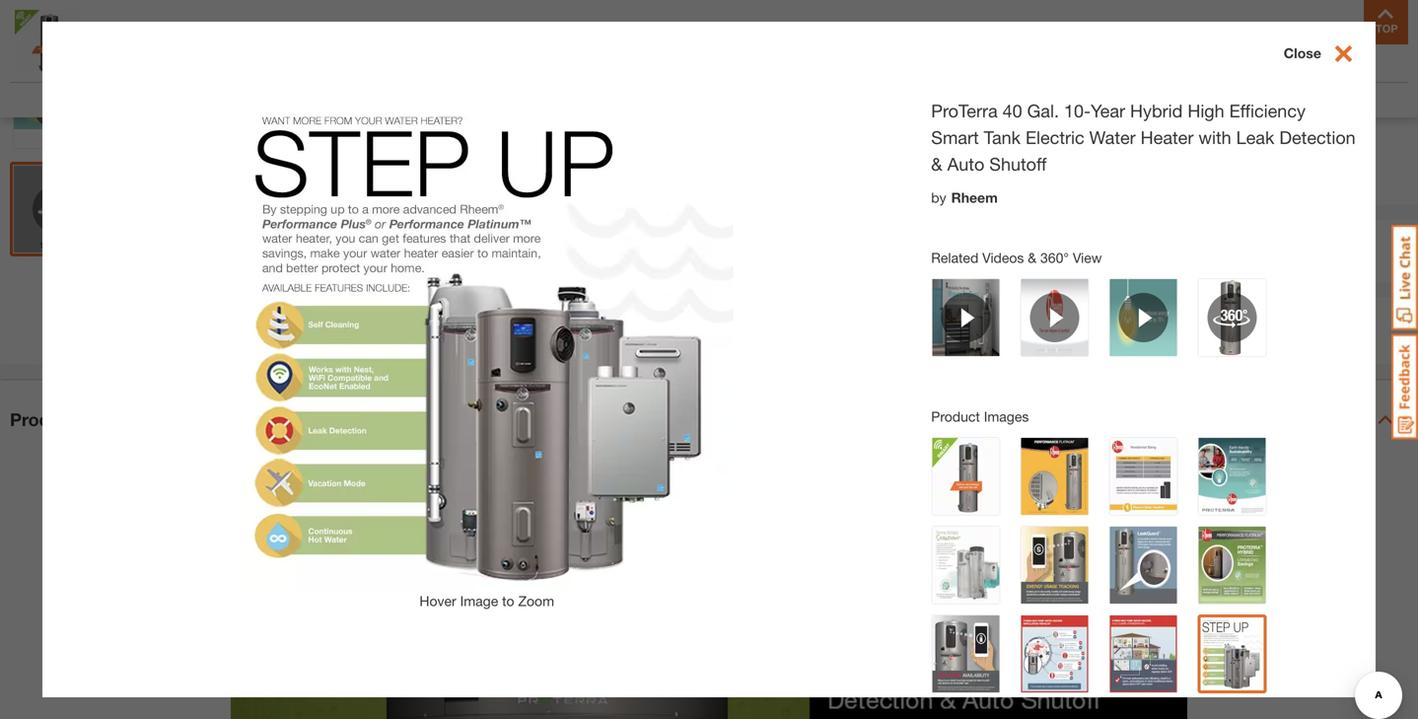 Task type: vqa. For each thing, say whether or not it's contained in the screenshot.
Clear Field Icon
no



Task type: locate. For each thing, give the bounding box(es) containing it.
in
[[1072, 310, 1088, 331]]

0 horizontal spatial product
[[10, 409, 77, 430]]

option group
[[889, 92, 1047, 163]]

&
[[932, 153, 943, 174], [1028, 249, 1037, 266], [938, 310, 950, 331]]

efficiency
[[1230, 100, 1306, 121]]

& left auto
[[932, 153, 943, 174]]

0 horizontal spatial to
[[502, 593, 515, 609]]

+ button
[[932, 230, 973, 271]]

product for product images
[[932, 408, 981, 425]]

2 horizontal spatial to
[[1127, 242, 1142, 261]]

view
[[1073, 249, 1102, 266]]

& up this
[[938, 310, 950, 331]]

2 return from the left
[[1209, 336, 1251, 352]]

1 horizontal spatial product
[[932, 408, 981, 425]]

of
[[1091, 336, 1103, 352]]

what to expect
[[896, 172, 1005, 191]]

to inside "button"
[[1127, 242, 1142, 261]]

share button
[[657, 318, 729, 347]]

days
[[1056, 336, 1087, 352]]

return down free
[[895, 336, 937, 352]]

6249856066001 image
[[14, 0, 101, 44]]

return right read
[[1209, 336, 1251, 352]]

1 horizontal spatial year
[[1091, 100, 1126, 121]]

add
[[1093, 242, 1123, 261]]

proterra 40 gal. 10-year hybrid high efficiency smart tank electric water heater with leak detection & auto shutoff
[[932, 100, 1356, 174]]

reviews
[[1207, 91, 1259, 107]]

product left 'images'
[[932, 408, 981, 425]]

product inside "button"
[[10, 409, 77, 430]]

None field
[[890, 230, 932, 271]]

water
[[1090, 127, 1136, 148]]

related
[[932, 249, 979, 266]]

return
[[895, 336, 937, 352], [1209, 336, 1251, 352]]

0 vertical spatial to
[[938, 172, 952, 191]]

item
[[966, 336, 993, 352]]

40
[[1003, 100, 1023, 121]]

6320920709112 image
[[14, 61, 101, 148]]

year inside proterra 40 gal. 10-year hybrid high efficiency smart tank electric water heater with leak detection & auto shutoff
[[1091, 100, 1126, 121]]

product for product details
[[10, 409, 77, 430]]

close button
[[1284, 41, 1376, 68]]

& left 360°
[[1028, 249, 1037, 266]]

to
[[938, 172, 952, 191], [1127, 242, 1142, 261], [502, 593, 515, 609]]

live chat image
[[1392, 225, 1419, 331]]

1 horizontal spatial to
[[938, 172, 952, 191]]

option group containing 5 year /
[[889, 92, 1047, 163]]

top button
[[1364, 0, 1409, 44]]

product images
[[932, 408, 1029, 425]]

no
[[925, 136, 945, 155]]

2 vertical spatial to
[[502, 593, 515, 609]]

0 vertical spatial &
[[932, 153, 943, 174]]

to for what
[[938, 172, 952, 191]]

detection
[[1280, 127, 1356, 148]]

leak
[[1237, 127, 1275, 148]]

product
[[932, 408, 981, 425], [10, 409, 77, 430]]

returns
[[1000, 310, 1067, 331]]

with
[[1199, 127, 1232, 148]]

by rheem
[[932, 189, 998, 206]]

to inside button
[[938, 172, 952, 191]]

year left /
[[938, 101, 969, 120]]

proterra
[[932, 100, 998, 121]]

& inside free & easy returns in store or online return this item within 90 days of purchase. read return policy
[[938, 310, 950, 331]]

customer reviews button
[[1143, 89, 1259, 110], [1143, 89, 1259, 110]]

details
[[82, 409, 140, 430]]

purchase.
[[1107, 336, 1168, 352]]

auto
[[948, 153, 985, 174]]

1 horizontal spatial 312741469_s01 image
[[119, 0, 711, 231]]

image
[[460, 593, 498, 609]]

tank
[[984, 127, 1021, 148]]

1 horizontal spatial return
[[1209, 336, 1251, 352]]

to inside main content
[[502, 593, 515, 609]]

1 vertical spatial to
[[1127, 242, 1142, 261]]

heater
[[1141, 127, 1194, 148]]

product left the details
[[10, 409, 77, 430]]

year up water
[[1091, 100, 1126, 121]]

product inside proterra 40 gal. 10-year hybrid high efficiency smart tank electric water heater with leak detection & auto shutoff main content
[[932, 408, 981, 425]]

this
[[941, 336, 963, 352]]

hybrid
[[1131, 100, 1183, 121]]

0 horizontal spatial 312741469_s01 image
[[14, 166, 101, 253]]

0 horizontal spatial return
[[895, 336, 937, 352]]

312741469_s01 image
[[119, 0, 711, 231], [14, 166, 101, 253]]

policy
[[1254, 336, 1292, 352]]

year
[[1091, 100, 1126, 121], [938, 101, 969, 120]]

/
[[973, 101, 978, 120]]

within
[[997, 336, 1033, 352]]

expect
[[956, 172, 1005, 191]]

2 vertical spatial &
[[938, 310, 950, 331]]

10-
[[1065, 100, 1091, 121]]

read return policy link
[[1173, 334, 1292, 355]]

what to expect button
[[896, 171, 1025, 195]]

feedback link image
[[1392, 333, 1419, 440]]

high
[[1188, 100, 1225, 121]]

0 horizontal spatial year
[[938, 101, 969, 120]]



Task type: describe. For each thing, give the bounding box(es) containing it.
customer
[[1143, 91, 1203, 107]]

online
[[1166, 310, 1220, 331]]

close image
[[1322, 41, 1356, 66]]

share
[[688, 320, 729, 339]]

free & easy returns in store or online return this item within 90 days of purchase. read return policy
[[895, 310, 1292, 352]]

1 vertical spatial &
[[1028, 249, 1037, 266]]

to for add
[[1127, 242, 1142, 261]]

no thanks
[[925, 136, 997, 155]]

related videos & 360° view
[[932, 249, 1102, 266]]

customer reviews
[[1143, 91, 1259, 107]]

free
[[895, 310, 933, 331]]

cart
[[1147, 242, 1179, 261]]

shutoff
[[990, 153, 1047, 174]]

images
[[984, 408, 1029, 425]]

by
[[932, 189, 947, 206]]

store
[[1093, 310, 1138, 331]]

proterra 40 gal. 10-year hybrid high efficiency smart tank electric water heater with leak detection & auto shutoff main content
[[0, 0, 1419, 719]]

product details button
[[0, 380, 1419, 459]]

electric
[[1026, 127, 1085, 148]]

easy
[[955, 310, 995, 331]]

90
[[1037, 336, 1052, 352]]

hover image to zoom
[[420, 593, 555, 609]]

videos
[[983, 249, 1025, 266]]

add to cart button
[[989, 230, 1263, 273]]

product details
[[10, 409, 140, 430]]

& inside proterra 40 gal. 10-year hybrid high efficiency smart tank electric water heater with leak detection & auto shutoff
[[932, 153, 943, 174]]

5 year / $75.00
[[925, 101, 1031, 120]]

smart
[[932, 127, 979, 148]]

hover
[[420, 593, 457, 609]]

rheem
[[952, 189, 998, 206]]

close
[[1284, 45, 1322, 61]]

add to cart
[[1093, 242, 1179, 261]]

what
[[896, 172, 933, 191]]

read
[[1173, 336, 1205, 352]]

5
[[925, 101, 934, 120]]

thanks
[[950, 136, 997, 155]]

$75.00
[[983, 101, 1031, 120]]

gal.
[[1028, 100, 1060, 121]]

zoom
[[518, 593, 555, 609]]

product image image
[[15, 10, 79, 74]]

+
[[945, 236, 960, 264]]

1 return from the left
[[895, 336, 937, 352]]

or
[[1143, 310, 1161, 331]]

360°
[[1041, 249, 1069, 266]]



